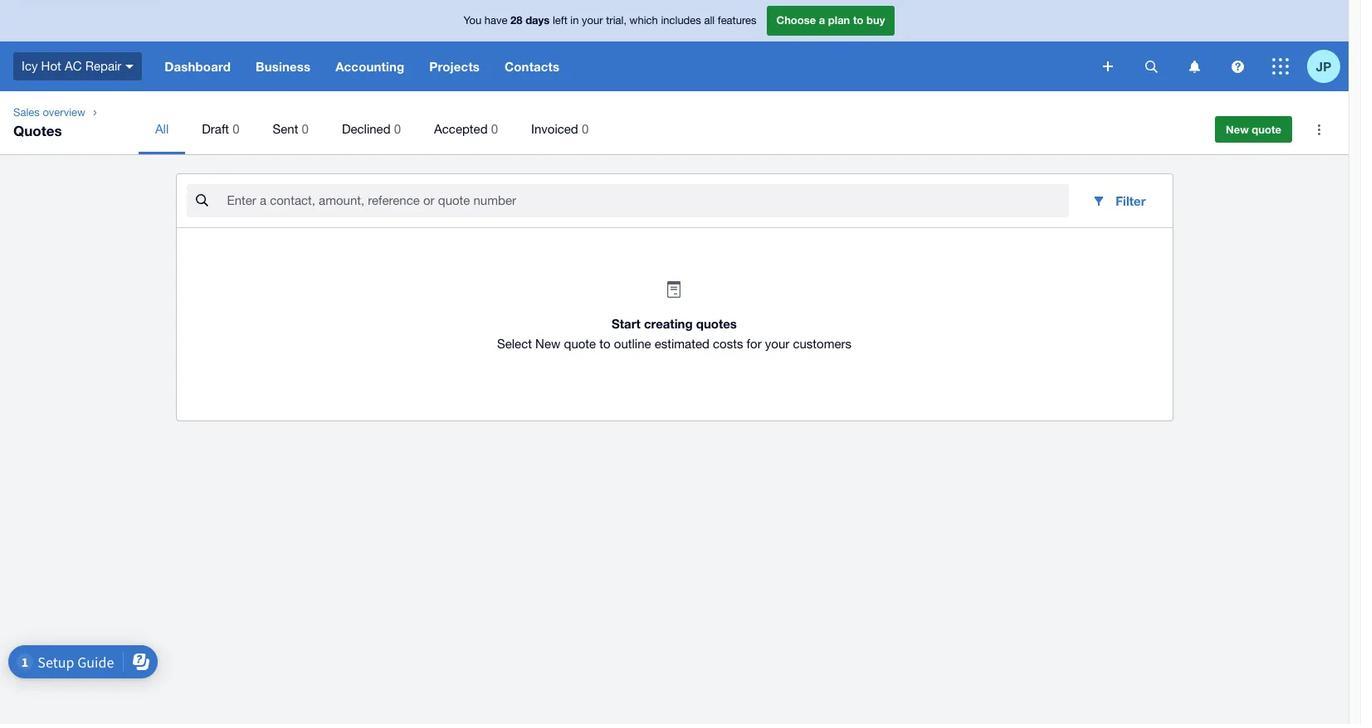 Task type: describe. For each thing, give the bounding box(es) containing it.
to inside start creating quotes select new quote to outline estimated costs for your customers
[[600, 337, 611, 351]]

ac
[[65, 59, 82, 73]]

creating
[[644, 316, 693, 331]]

hot
[[41, 59, 61, 73]]

jp
[[1316, 59, 1331, 73]]

estimated
[[655, 337, 710, 351]]

which
[[630, 14, 658, 27]]

costs
[[713, 337, 743, 351]]

quotes
[[13, 122, 62, 139]]

28
[[511, 13, 523, 27]]

contacts button
[[492, 42, 572, 91]]

sent
[[273, 122, 298, 136]]

quote inside start creating quotes select new quote to outline estimated costs for your customers
[[564, 337, 596, 351]]

declined 0
[[342, 122, 401, 136]]

plan
[[828, 13, 850, 27]]

your inside start creating quotes select new quote to outline estimated costs for your customers
[[765, 337, 790, 351]]

dashboard link
[[152, 42, 243, 91]]

filter
[[1116, 193, 1146, 208]]

buy
[[867, 13, 885, 27]]

Enter a contact, amount, reference or quote number field
[[225, 185, 1069, 217]]

shortcuts image
[[1302, 113, 1335, 146]]

features
[[718, 14, 757, 27]]

a
[[819, 13, 825, 27]]

outline
[[614, 337, 651, 351]]

0 vertical spatial quote
[[1252, 123, 1282, 136]]

contacts
[[505, 59, 560, 74]]

0 for invoiced 0
[[582, 122, 589, 136]]

select
[[497, 337, 532, 351]]

start creating quotes select new quote to outline estimated costs for your customers
[[497, 316, 852, 351]]

all
[[704, 14, 715, 27]]

sales overview link
[[7, 105, 92, 121]]

you
[[464, 14, 482, 27]]

to inside banner
[[853, 13, 864, 27]]

dashboard
[[165, 59, 231, 74]]

all
[[155, 122, 169, 136]]

new quote link
[[1215, 116, 1292, 143]]

includes
[[661, 14, 701, 27]]

0 for declined 0
[[394, 122, 401, 136]]

icy
[[22, 59, 38, 73]]

menu inside "quotes" element
[[139, 105, 1192, 154]]

overview
[[43, 106, 85, 119]]

invoiced 0
[[531, 122, 589, 136]]



Task type: locate. For each thing, give the bounding box(es) containing it.
projects button
[[417, 42, 492, 91]]

business
[[256, 59, 311, 74]]

sent 0
[[273, 122, 309, 136]]

1 vertical spatial new
[[535, 337, 561, 351]]

to left buy
[[853, 13, 864, 27]]

0 horizontal spatial your
[[582, 14, 603, 27]]

banner containing jp
[[0, 0, 1349, 91]]

quotes
[[696, 316, 737, 331]]

quote left outline at the left top
[[564, 337, 596, 351]]

0 vertical spatial to
[[853, 13, 864, 27]]

icy hot ac repair button
[[0, 42, 152, 91]]

navigation inside banner
[[152, 42, 1091, 91]]

filter button
[[1079, 184, 1159, 217]]

1 vertical spatial to
[[600, 337, 611, 351]]

accepted 0
[[434, 122, 498, 136]]

navigation containing dashboard
[[152, 42, 1091, 91]]

customers
[[793, 337, 852, 351]]

draft 0
[[202, 122, 240, 136]]

0 for sent 0
[[302, 122, 309, 136]]

new inside start creating quotes select new quote to outline estimated costs for your customers
[[535, 337, 561, 351]]

sales
[[13, 106, 40, 119]]

quote
[[1252, 123, 1282, 136], [564, 337, 596, 351]]

menu containing all
[[139, 105, 1192, 154]]

1 horizontal spatial new
[[1226, 123, 1249, 136]]

0 right 'draft'
[[233, 122, 240, 136]]

0 right declined
[[394, 122, 401, 136]]

1 0 from the left
[[233, 122, 240, 136]]

4 0 from the left
[[491, 122, 498, 136]]

0 horizontal spatial svg image
[[1189, 60, 1200, 73]]

choose
[[776, 13, 816, 27]]

1 horizontal spatial quote
[[1252, 123, 1282, 136]]

menu
[[139, 105, 1192, 154]]

left
[[553, 14, 568, 27]]

0 right accepted
[[491, 122, 498, 136]]

0 right invoiced
[[582, 122, 589, 136]]

have
[[485, 14, 508, 27]]

0 horizontal spatial quote
[[564, 337, 596, 351]]

your
[[582, 14, 603, 27], [765, 337, 790, 351]]

new
[[1226, 123, 1249, 136], [535, 337, 561, 351]]

new inside "quotes" element
[[1226, 123, 1249, 136]]

1 horizontal spatial your
[[765, 337, 790, 351]]

new quote
[[1226, 123, 1282, 136]]

0
[[233, 122, 240, 136], [302, 122, 309, 136], [394, 122, 401, 136], [491, 122, 498, 136], [582, 122, 589, 136]]

navigation
[[152, 42, 1091, 91]]

to left outline at the left top
[[600, 337, 611, 351]]

draft
[[202, 122, 229, 136]]

0 vertical spatial your
[[582, 14, 603, 27]]

accepted
[[434, 122, 488, 136]]

new left shortcuts image
[[1226, 123, 1249, 136]]

3 0 from the left
[[394, 122, 401, 136]]

0 for draft 0
[[233, 122, 240, 136]]

accounting button
[[323, 42, 417, 91]]

0 horizontal spatial new
[[535, 337, 561, 351]]

repair
[[85, 59, 121, 73]]

svg image
[[1145, 60, 1157, 73], [1231, 60, 1244, 73], [1103, 61, 1113, 71], [126, 65, 134, 69]]

0 horizontal spatial to
[[600, 337, 611, 351]]

declined
[[342, 122, 391, 136]]

0 for accepted 0
[[491, 122, 498, 136]]

to
[[853, 13, 864, 27], [600, 337, 611, 351]]

0 vertical spatial new
[[1226, 123, 1249, 136]]

banner
[[0, 0, 1349, 91]]

your right for
[[765, 337, 790, 351]]

new right select
[[535, 337, 561, 351]]

svg image
[[1272, 58, 1289, 75], [1189, 60, 1200, 73]]

icy hot ac repair
[[22, 59, 121, 73]]

invoiced
[[531, 122, 578, 136]]

your inside you have 28 days left in your trial, which includes all features
[[582, 14, 603, 27]]

trial,
[[606, 14, 627, 27]]

2 0 from the left
[[302, 122, 309, 136]]

0 right sent
[[302, 122, 309, 136]]

accounting
[[335, 59, 405, 74]]

1 horizontal spatial svg image
[[1272, 58, 1289, 75]]

for
[[747, 337, 762, 351]]

quote left shortcuts image
[[1252, 123, 1282, 136]]

svg image inside 'icy hot ac repair' "popup button"
[[126, 65, 134, 69]]

all link
[[139, 105, 185, 154]]

1 horizontal spatial to
[[853, 13, 864, 27]]

in
[[570, 14, 579, 27]]

projects
[[429, 59, 480, 74]]

start
[[612, 316, 641, 331]]

choose a plan to buy
[[776, 13, 885, 27]]

your right in
[[582, 14, 603, 27]]

business button
[[243, 42, 323, 91]]

5 0 from the left
[[582, 122, 589, 136]]

sales overview
[[13, 106, 85, 119]]

1 vertical spatial your
[[765, 337, 790, 351]]

days
[[526, 13, 550, 27]]

1 vertical spatial quote
[[564, 337, 596, 351]]

quotes element
[[0, 91, 1349, 154]]

you have 28 days left in your trial, which includes all features
[[464, 13, 757, 27]]

jp button
[[1307, 42, 1349, 91]]



Task type: vqa. For each thing, say whether or not it's contained in the screenshot.
svg icon to the right
no



